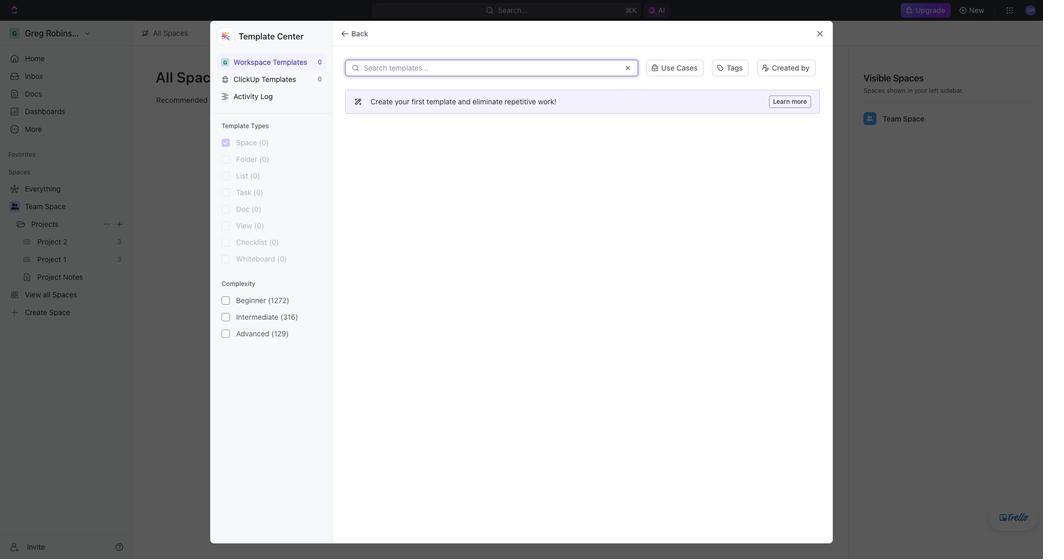 Task type: locate. For each thing, give the bounding box(es) containing it.
templates up activity log "button"
[[262, 75, 296, 84]]

home link
[[4, 50, 128, 67]]

1 vertical spatial team
[[25, 202, 43, 211]]

0 horizontal spatial new
[[789, 73, 804, 82]]

(0) right doc
[[252, 205, 262, 213]]

whiteboard
[[236, 254, 275, 263]]

(0) right "task"
[[254, 188, 263, 197]]

1 horizontal spatial your
[[915, 87, 928, 94]]

folder
[[236, 155, 257, 164]]

(0) right whiteboard
[[277, 254, 287, 263]]

spaces inside sidebar navigation
[[8, 168, 30, 176]]

2 0 from the top
[[318, 75, 322, 83]]

your right the in
[[915, 87, 928, 94]]

created
[[772, 63, 800, 72]]

None checkbox
[[222, 139, 230, 147], [222, 205, 230, 213], [222, 139, 230, 147], [222, 205, 230, 213]]

1 vertical spatial search...
[[797, 96, 827, 104]]

1 0 from the top
[[318, 58, 322, 66]]

tree containing team space
[[4, 181, 128, 321]]

Advanced (129) checkbox
[[222, 330, 230, 338]]

checklist (0)
[[236, 238, 279, 247]]

0 up activity log "button"
[[318, 75, 322, 83]]

0 vertical spatial templates
[[273, 58, 307, 66]]

(1272)
[[268, 296, 289, 305]]

0 vertical spatial team
[[883, 114, 902, 123]]

(0) up whiteboard (0)
[[269, 238, 279, 247]]

template
[[239, 32, 275, 41], [222, 122, 249, 130]]

checklist
[[236, 238, 267, 247]]

0 right 'workspace templates'
[[318, 58, 322, 66]]

1 horizontal spatial team space
[[883, 114, 925, 123]]

team space
[[883, 114, 925, 123], [25, 202, 66, 211]]

create
[[371, 97, 393, 106]]

0 horizontal spatial search...
[[498, 6, 528, 15]]

(0) right list on the left of page
[[250, 171, 260, 180]]

new right 'upgrade'
[[970, 6, 985, 15]]

template center
[[239, 32, 304, 41]]

0
[[318, 58, 322, 66], [318, 75, 322, 83]]

team right user group image
[[25, 202, 43, 211]]

space down by at the top right
[[806, 73, 827, 82]]

doc
[[236, 205, 250, 213]]

space (0)
[[236, 138, 269, 147]]

0 vertical spatial search...
[[498, 6, 528, 15]]

favorites
[[8, 151, 36, 158]]

new
[[970, 6, 985, 15], [789, 73, 804, 82]]

g
[[223, 59, 227, 65]]

space
[[806, 73, 827, 82], [904, 114, 925, 123], [236, 138, 257, 147], [45, 202, 66, 211]]

templates down center
[[273, 58, 307, 66]]

new inside button
[[789, 73, 804, 82]]

Intermediate (316) checkbox
[[222, 313, 230, 321]]

view
[[236, 221, 252, 230]]

(0) for folder (0)
[[259, 155, 269, 164]]

task
[[236, 188, 252, 197]]

home
[[25, 54, 45, 63]]

visible
[[864, 73, 891, 84]]

view (0)
[[236, 221, 264, 230]]

docs link
[[4, 86, 128, 102]]

1 vertical spatial template
[[222, 122, 249, 130]]

1 vertical spatial 0
[[318, 75, 322, 83]]

1 vertical spatial new
[[789, 73, 804, 82]]

template for template types
[[222, 122, 249, 130]]

use cases
[[662, 63, 698, 72]]

template up space (0)
[[222, 122, 249, 130]]

space up projects link
[[45, 202, 66, 211]]

0 vertical spatial your
[[915, 87, 928, 94]]

work!
[[538, 97, 557, 106]]

0 horizontal spatial team
[[25, 202, 43, 211]]

your left first
[[395, 97, 410, 106]]

0 horizontal spatial your
[[395, 97, 410, 106]]

0 for clickup templates
[[318, 75, 322, 83]]

learn more link
[[769, 96, 811, 108]]

team space inside tree
[[25, 202, 66, 211]]

created by button
[[758, 60, 816, 76]]

(129)
[[271, 329, 289, 338]]

0 vertical spatial all spaces
[[153, 29, 188, 37]]

None checkbox
[[222, 155, 230, 164], [222, 172, 230, 180], [222, 188, 230, 197], [222, 222, 230, 230], [222, 238, 230, 247], [222, 255, 230, 263], [222, 155, 230, 164], [222, 172, 230, 180], [222, 188, 230, 197], [222, 222, 230, 230], [222, 238, 230, 247], [222, 255, 230, 263]]

0 vertical spatial 0
[[318, 58, 322, 66]]

0 vertical spatial template
[[239, 32, 275, 41]]

shown
[[887, 87, 906, 94]]

your inside the visible spaces spaces shown in your left sidebar.
[[915, 87, 928, 94]]

0 horizontal spatial team space
[[25, 202, 66, 211]]

complexity
[[222, 280, 255, 288]]

new for new space
[[789, 73, 804, 82]]

new for new
[[970, 6, 985, 15]]

your
[[915, 87, 928, 94], [395, 97, 410, 106]]

Search templates... text field
[[364, 64, 618, 72]]

1 horizontal spatial new
[[970, 6, 985, 15]]

greg robinson's workspace, , element
[[221, 58, 229, 66]]

beginner (1272)
[[236, 296, 289, 305]]

tags button
[[708, 59, 754, 77]]

inbox
[[25, 72, 43, 80]]

use cases button
[[643, 59, 708, 77]]

1 vertical spatial templates
[[262, 75, 296, 84]]

(0) right view
[[254, 221, 264, 230]]

0 vertical spatial all
[[153, 29, 162, 37]]

doc (0)
[[236, 205, 262, 213]]

space up folder
[[236, 138, 257, 147]]

tags button
[[712, 60, 749, 76]]

left
[[930, 87, 939, 94]]

1 vertical spatial team space
[[25, 202, 66, 211]]

team space up projects
[[25, 202, 66, 211]]

learn more
[[773, 98, 807, 105]]

(0)
[[259, 138, 269, 147], [259, 155, 269, 164], [250, 171, 260, 180], [254, 188, 263, 197], [252, 205, 262, 213], [254, 221, 264, 230], [269, 238, 279, 247], [277, 254, 287, 263]]

template types
[[222, 122, 269, 130]]

search...
[[498, 6, 528, 15], [797, 96, 827, 104]]

dashboards
[[25, 107, 65, 116]]

1 vertical spatial all
[[156, 69, 173, 86]]

back
[[351, 29, 368, 38]]

new inside button
[[970, 6, 985, 15]]

(0) right folder
[[259, 155, 269, 164]]

team space down the in
[[883, 114, 925, 123]]

team right user group icon
[[883, 114, 902, 123]]

task (0)
[[236, 188, 263, 197]]

1 horizontal spatial search...
[[797, 96, 827, 104]]

0 vertical spatial new
[[970, 6, 985, 15]]

1 vertical spatial your
[[395, 97, 410, 106]]

new down created by
[[789, 73, 804, 82]]

(0) down types
[[259, 138, 269, 147]]

new button
[[955, 2, 991, 19]]

beginner
[[236, 296, 266, 305]]

intermediate (316)
[[236, 313, 298, 321]]

create your first template and eliminate repetitive work!
[[371, 97, 557, 106]]

spaces
[[163, 29, 188, 37], [177, 69, 227, 86], [893, 73, 924, 84], [864, 87, 885, 94], [8, 168, 30, 176]]

visible spaces spaces shown in your left sidebar.
[[864, 73, 964, 94]]

tree
[[4, 181, 128, 321]]

all
[[153, 29, 162, 37], [156, 69, 173, 86]]

all spaces
[[153, 29, 188, 37], [156, 69, 227, 86]]

folder (0)
[[236, 155, 269, 164]]

team
[[883, 114, 902, 123], [25, 202, 43, 211]]

sidebar.
[[941, 87, 964, 94]]

whiteboard (0)
[[236, 254, 287, 263]]

template up workspace
[[239, 32, 275, 41]]

template for template center
[[239, 32, 275, 41]]

upgrade link
[[902, 3, 951, 18]]

template
[[427, 97, 456, 106]]



Task type: describe. For each thing, give the bounding box(es) containing it.
eliminate
[[473, 97, 503, 106]]

learn
[[773, 98, 790, 105]]

projects
[[31, 220, 59, 228]]

new space button
[[774, 70, 833, 86]]

0 vertical spatial team space
[[883, 114, 925, 123]]

1 vertical spatial all spaces
[[156, 69, 227, 86]]

sidebar navigation
[[0, 21, 132, 559]]

(0) for view (0)
[[254, 221, 264, 230]]

docs
[[25, 89, 42, 98]]

activity log
[[234, 92, 273, 101]]

invite
[[27, 542, 45, 551]]

activity
[[234, 92, 259, 101]]

1 horizontal spatial team
[[883, 114, 902, 123]]

(0) for whiteboard (0)
[[277, 254, 287, 263]]

clickup
[[234, 75, 260, 84]]

activity log button
[[217, 88, 326, 105]]

back button
[[337, 25, 375, 42]]

projects link
[[31, 216, 99, 233]]

list (0)
[[236, 171, 260, 180]]

created by
[[772, 63, 810, 72]]

cases
[[677, 63, 698, 72]]

created by button
[[754, 59, 820, 77]]

team space link
[[25, 198, 126, 215]]

new space
[[789, 73, 827, 82]]

search... inside search... button
[[797, 96, 827, 104]]

workspace templates
[[234, 58, 307, 66]]

templates for clickup templates
[[262, 75, 296, 84]]

dashboards link
[[4, 103, 128, 120]]

first
[[412, 97, 425, 106]]

space inside new space button
[[806, 73, 827, 82]]

tree inside sidebar navigation
[[4, 181, 128, 321]]

(0) for doc (0)
[[252, 205, 262, 213]]

more
[[792, 98, 807, 105]]

workspace
[[234, 58, 271, 66]]

repetitive
[[505, 97, 536, 106]]

(0) for task (0)
[[254, 188, 263, 197]]

clickup templates
[[234, 75, 296, 84]]

in
[[908, 87, 913, 94]]

0 for workspace templates
[[318, 58, 322, 66]]

space down the in
[[904, 114, 925, 123]]

space inside team space link
[[45, 202, 66, 211]]

center
[[277, 32, 304, 41]]

log
[[261, 92, 273, 101]]

use
[[662, 63, 675, 72]]

upgrade
[[916, 6, 946, 15]]

intermediate
[[236, 313, 279, 321]]

templates for workspace templates
[[273, 58, 307, 66]]

advanced (129)
[[236, 329, 289, 338]]

user group image
[[11, 204, 18, 210]]

tags
[[727, 63, 743, 72]]

by
[[802, 63, 810, 72]]

⌘k
[[626, 6, 637, 15]]

search... button
[[783, 92, 833, 109]]

user group image
[[867, 116, 874, 121]]

inbox link
[[4, 68, 128, 85]]

list
[[236, 171, 248, 180]]

types
[[251, 122, 269, 130]]

favorites button
[[4, 148, 40, 161]]

advanced
[[236, 329, 269, 338]]

(316)
[[281, 313, 298, 321]]

and
[[458, 97, 471, 106]]

(0) for checklist (0)
[[269, 238, 279, 247]]

use cases button
[[647, 60, 704, 76]]

(0) for space (0)
[[259, 138, 269, 147]]

(0) for list (0)
[[250, 171, 260, 180]]

Beginner (1272) checkbox
[[222, 296, 230, 305]]

team inside tree
[[25, 202, 43, 211]]



Task type: vqa. For each thing, say whether or not it's contained in the screenshot.
bottom "Scope"
no



